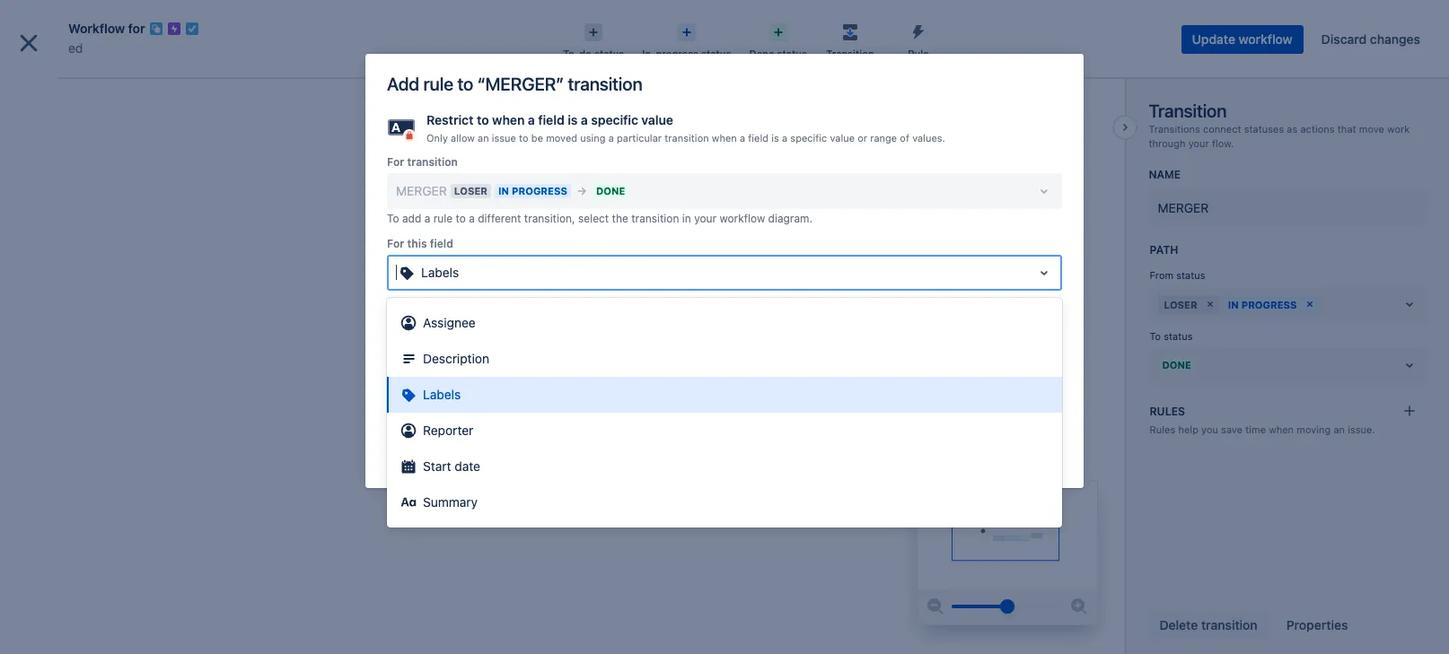 Task type: vqa. For each thing, say whether or not it's contained in the screenshot.
bottommost the do
no



Task type: describe. For each thing, give the bounding box(es) containing it.
review its value as element
[[387, 318, 721, 354]]

start date
[[423, 459, 480, 474]]

1 vertical spatial labels
[[423, 387, 461, 402]]

update workflow
[[1192, 31, 1293, 47]]

to-do status button
[[554, 18, 633, 61]]

moved
[[546, 132, 577, 144]]

status inside 'to-do status' popup button
[[594, 48, 624, 59]]

the
[[612, 212, 628, 225]]

from
[[1150, 270, 1174, 281]]

moving
[[1297, 424, 1331, 435]]

this
[[407, 237, 427, 250]]

restrict to when a field is a specific value only allow an issue to be moved using a particular transition when a field is a specific value or range of values.
[[426, 112, 945, 144]]

for for for transition
[[387, 155, 404, 169]]

in progress
[[1228, 299, 1297, 310]]

transition dialog
[[0, 0, 1449, 655]]

create banner
[[0, 0, 1449, 50]]

this
[[387, 364, 409, 378]]

Zoom level range field
[[952, 589, 1063, 625]]

properties button
[[1276, 611, 1359, 640]]

close workflow editor image
[[14, 29, 43, 57]]

value up assignee at the left
[[443, 301, 471, 314]]

it
[[774, 301, 782, 314]]

to-
[[563, 48, 579, 59]]

1 horizontal spatial when
[[712, 132, 737, 144]]

to right restrict at top
[[477, 112, 489, 127]]

work
[[1387, 123, 1410, 135]]

an inside restrict to when a field is a specific value only allow an issue to be moved using a particular transition when a field is a specific value or range of values.
[[478, 132, 489, 144]]

only
[[426, 132, 448, 144]]

that
[[1338, 123, 1356, 135]]

its
[[427, 301, 440, 314]]

add
[[402, 212, 421, 225]]

discard
[[1321, 31, 1367, 47]]

as inside add rule to "merger" transition dialog
[[474, 301, 486, 314]]

for for for this field
[[387, 237, 404, 250]]

2 horizontal spatial field
[[748, 132, 769, 144]]

in-
[[642, 48, 656, 59]]

different
[[478, 212, 521, 225]]

time
[[1245, 424, 1266, 435]]

status inside in-progress status popup button
[[701, 48, 731, 59]]

flow.
[[1212, 137, 1234, 149]]

zoom in image
[[1069, 596, 1090, 618]]

transition,
[[524, 212, 575, 225]]

status for done status
[[777, 48, 807, 59]]

transition transitions connect statuses as actions that move work through your flow.
[[1149, 101, 1410, 149]]

progress
[[1241, 299, 1297, 310]]

loser
[[1164, 299, 1197, 310]]

"merger"
[[477, 74, 564, 94]]

1 vertical spatial ed
[[54, 78, 69, 93]]

0 vertical spatial field
[[538, 112, 564, 127]]

move
[[1359, 123, 1384, 135]]

description
[[423, 351, 489, 366]]

primary element
[[11, 0, 1108, 50]]

to status element
[[1150, 347, 1428, 383]]

to-do status
[[563, 48, 624, 59]]

1 vertical spatial specific
[[790, 132, 827, 144]]

an inside transition dialog
[[1334, 424, 1345, 435]]

delete transition button
[[1149, 611, 1268, 640]]

name
[[1149, 168, 1181, 182]]

labels
[[436, 392, 470, 407]]

a up using
[[581, 112, 588, 127]]

allow
[[451, 132, 475, 144]]

done status
[[749, 48, 807, 59]]

open image for loser
[[1399, 294, 1421, 315]]

using
[[580, 132, 606, 144]]

text
[[396, 328, 420, 344]]

a right add
[[424, 212, 430, 225]]

workflow
[[68, 21, 125, 36]]

assignee
[[423, 315, 476, 330]]

select
[[578, 212, 609, 225]]

this value
[[387, 364, 440, 378]]

select labels
[[396, 392, 470, 407]]

do
[[579, 48, 592, 59]]

1 horizontal spatial is
[[771, 132, 779, 144]]

value left or
[[830, 132, 855, 144]]

changes
[[1370, 31, 1420, 47]]

in-progress status button
[[633, 18, 740, 61]]

from status element
[[1150, 287, 1428, 322]]

delete transition
[[1159, 618, 1258, 633]]

merger
[[1158, 201, 1209, 216]]

particular
[[617, 132, 662, 144]]

to add a rule to a different transition, select the transition in your workflow diagram.
[[387, 212, 813, 225]]

0 horizontal spatial specific
[[591, 112, 638, 127]]

issue
[[492, 132, 516, 144]]

help
[[1178, 424, 1198, 435]]

1 vertical spatial rule
[[433, 212, 453, 225]]

or
[[858, 132, 867, 144]]

rule
[[908, 48, 929, 59]]

transition for transition transitions connect statuses as actions that move work through your flow.
[[1149, 101, 1227, 121]]

to status
[[1150, 330, 1193, 342]]

open image inside add rule to "merger" transition dialog
[[1033, 389, 1055, 411]]

discard changes button
[[1311, 25, 1431, 54]]

in
[[1228, 299, 1239, 310]]

date
[[455, 459, 480, 474]]

rules for rules
[[1150, 405, 1185, 418]]

workflow inside "button"
[[1239, 31, 1293, 47]]



Task type: locate. For each thing, give the bounding box(es) containing it.
in
[[682, 212, 691, 225]]

check if it element
[[728, 318, 1062, 354]]

0 vertical spatial labels
[[421, 265, 459, 280]]

rule button
[[884, 18, 952, 61]]

to for to status
[[1150, 330, 1161, 342]]

open image
[[1033, 262, 1055, 283]]

1 horizontal spatial an
[[1334, 424, 1345, 435]]

0 vertical spatial rules
[[1150, 405, 1185, 418]]

done inside popup button
[[749, 48, 774, 59]]

1 vertical spatial when
[[712, 132, 737, 144]]

to inside transition dialog
[[1150, 330, 1161, 342]]

your inside transition transitions connect statuses as actions that move work through your flow.
[[1188, 137, 1209, 149]]

workflow down for transition element
[[720, 212, 765, 225]]

open image inside to status element
[[1399, 354, 1421, 376]]

delete
[[1159, 618, 1198, 633]]

0 horizontal spatial field
[[430, 237, 453, 250]]

clear image right progress
[[1302, 297, 1317, 312]]

1 vertical spatial rules
[[1150, 424, 1175, 435]]

ed inside transition dialog
[[68, 40, 83, 56]]

start
[[423, 459, 451, 474]]

of
[[900, 132, 909, 144]]

labels down for this field
[[421, 265, 459, 280]]

a up for transition element
[[740, 132, 745, 144]]

rules
[[1150, 405, 1185, 418], [1150, 424, 1175, 435]]

1 vertical spatial field
[[748, 132, 769, 144]]

group
[[7, 329, 208, 426], [7, 329, 208, 377], [7, 377, 208, 426]]

for transition
[[387, 155, 458, 169]]

2 rules from the top
[[1150, 424, 1175, 435]]

1 horizontal spatial done
[[1162, 359, 1191, 371]]

in-progress status
[[642, 48, 731, 59]]

a right using
[[608, 132, 614, 144]]

1 vertical spatial your
[[694, 212, 717, 225]]

open image inside the "from status" 'element'
[[1399, 294, 1421, 315]]

open image for done
[[1399, 354, 1421, 376]]

1 horizontal spatial workflow
[[1239, 31, 1293, 47]]

1 horizontal spatial field
[[538, 112, 564, 127]]

is
[[568, 112, 578, 127], [771, 132, 779, 144]]

clear image left in at the top right of page
[[1203, 297, 1217, 312]]

labels
[[421, 265, 459, 280], [423, 387, 461, 402]]

ed link
[[68, 38, 83, 59]]

0 horizontal spatial as
[[474, 301, 486, 314]]

2 horizontal spatial when
[[1269, 424, 1294, 435]]

summary
[[423, 494, 478, 510]]

reporter
[[423, 423, 473, 438]]

connect
[[1203, 123, 1241, 135]]

create
[[726, 17, 765, 32]]

specific left or
[[790, 132, 827, 144]]

to down from
[[1150, 330, 1161, 342]]

1 vertical spatial an
[[1334, 424, 1345, 435]]

transition left rule
[[826, 48, 874, 59]]

2 vertical spatial field
[[430, 237, 453, 250]]

0 horizontal spatial is
[[568, 112, 578, 127]]

1 horizontal spatial specific
[[790, 132, 827, 144]]

if
[[764, 301, 772, 314]]

field up moved
[[538, 112, 564, 127]]

1 vertical spatial for
[[387, 237, 404, 250]]

2 vertical spatial open image
[[1033, 389, 1055, 411]]

labels up reporter
[[423, 387, 461, 402]]

statuses
[[1244, 123, 1284, 135]]

restrict
[[426, 112, 474, 127]]

transition for transition
[[826, 48, 874, 59]]

0 horizontal spatial done
[[749, 48, 774, 59]]

save
[[1221, 424, 1243, 435]]

add rule to "merger" transition dialog
[[365, 54, 1084, 488]]

transition inside transition transitions connect statuses as actions that move work through your flow.
[[1149, 101, 1227, 121]]

status right do
[[594, 48, 624, 59]]

an
[[478, 132, 489, 144], [1334, 424, 1345, 435]]

0 vertical spatial your
[[1188, 137, 1209, 149]]

ed
[[68, 40, 83, 56], [54, 78, 69, 93]]

be
[[531, 132, 543, 144]]

status right from
[[1176, 270, 1205, 281]]

a left or
[[782, 132, 787, 144]]

for up add
[[387, 155, 404, 169]]

when inside transition dialog
[[1269, 424, 1294, 435]]

range
[[870, 132, 897, 144]]

an right allow
[[478, 132, 489, 144]]

to left add
[[387, 212, 399, 225]]

jira software image
[[47, 14, 167, 35], [47, 14, 167, 35]]

0 vertical spatial an
[[478, 132, 489, 144]]

0 horizontal spatial transition
[[826, 48, 874, 59]]

rule
[[423, 74, 453, 94], [433, 212, 453, 225]]

to
[[457, 74, 473, 94], [477, 112, 489, 127], [519, 132, 528, 144], [456, 212, 466, 225]]

when up issue
[[492, 112, 525, 127]]

2 for from the top
[[387, 237, 404, 250]]

for
[[387, 155, 404, 169], [387, 237, 404, 250]]

0 vertical spatial for
[[387, 155, 404, 169]]

1 vertical spatial is
[[771, 132, 779, 144]]

is up for transition element
[[771, 132, 779, 144]]

done status button
[[740, 18, 816, 61]]

for
[[128, 21, 145, 36]]

clear image for loser
[[1203, 297, 1217, 312]]

0 vertical spatial transition
[[826, 48, 874, 59]]

issue.
[[1348, 424, 1375, 435]]

to for to add a rule to a different transition, select the transition in your workflow diagram.
[[387, 212, 399, 225]]

zoom out image
[[925, 596, 947, 618]]

transitions
[[1149, 123, 1200, 135]]

as left actions
[[1287, 123, 1298, 135]]

when up for transition element
[[712, 132, 737, 144]]

transition inside button
[[1201, 618, 1258, 633]]

through
[[1149, 137, 1186, 149]]

0 vertical spatial specific
[[591, 112, 638, 127]]

0 vertical spatial is
[[568, 112, 578, 127]]

status right progress
[[701, 48, 731, 59]]

1 horizontal spatial transition
[[1149, 101, 1227, 121]]

rules help you save time when moving an issue.
[[1150, 424, 1375, 435]]

transition left in
[[631, 212, 679, 225]]

0 horizontal spatial workflow
[[720, 212, 765, 225]]

select
[[396, 392, 432, 407]]

1 vertical spatial transition
[[1149, 101, 1227, 121]]

2 vertical spatial when
[[1269, 424, 1294, 435]]

value right this
[[412, 364, 440, 378]]

to inside dialog
[[387, 212, 399, 225]]

status
[[594, 48, 624, 59], [701, 48, 731, 59], [777, 48, 807, 59], [1176, 270, 1205, 281], [1164, 330, 1193, 342]]

field
[[538, 112, 564, 127], [748, 132, 769, 144], [430, 237, 453, 250]]

1 vertical spatial workflow
[[720, 212, 765, 225]]

specific up using
[[591, 112, 638, 127]]

clear image for in progress
[[1302, 297, 1317, 312]]

ed down workflow
[[68, 40, 83, 56]]

done for done
[[1162, 359, 1191, 371]]

0 vertical spatial rule
[[423, 74, 453, 94]]

create button
[[715, 10, 776, 39]]

transition up transitions
[[1149, 101, 1227, 121]]

to left be
[[519, 132, 528, 144]]

1 vertical spatial done
[[1162, 359, 1191, 371]]

is up moved
[[568, 112, 578, 127]]

workflow
[[1239, 31, 1293, 47], [720, 212, 765, 225]]

1 clear image from the left
[[1203, 297, 1217, 312]]

a up be
[[528, 112, 535, 127]]

for left this
[[387, 237, 404, 250]]

for transition element
[[387, 173, 1062, 209]]

1 vertical spatial as
[[474, 301, 486, 314]]

add rule image
[[1403, 404, 1417, 418]]

transition down to-do status
[[568, 74, 642, 94]]

as inside transition transitions connect statuses as actions that move work through your flow.
[[1287, 123, 1298, 135]]

path
[[1150, 244, 1178, 257]]

when
[[492, 112, 525, 127], [712, 132, 737, 144], [1269, 424, 1294, 435]]

clear image
[[1203, 297, 1217, 312], [1302, 297, 1317, 312]]

0 horizontal spatial when
[[492, 112, 525, 127]]

0 vertical spatial as
[[1287, 123, 1298, 135]]

done down create button
[[749, 48, 774, 59]]

your inside add rule to "merger" transition dialog
[[694, 212, 717, 225]]

diagram.
[[768, 212, 813, 225]]

from status
[[1150, 270, 1205, 281]]

your left flow. in the right top of the page
[[1188, 137, 1209, 149]]

discard changes
[[1321, 31, 1420, 47]]

update
[[1192, 31, 1235, 47]]

rules left help at the bottom of page
[[1150, 424, 1175, 435]]

a left different
[[469, 212, 475, 225]]

when right time at the bottom right of the page
[[1269, 424, 1294, 435]]

ed down "ed" link
[[54, 78, 69, 93]]

For this field text field
[[396, 264, 399, 282]]

for this field
[[387, 237, 453, 250]]

value up particular
[[641, 112, 673, 127]]

as
[[1287, 123, 1298, 135], [474, 301, 486, 314]]

workflow right update
[[1239, 31, 1293, 47]]

you're in the workflow viewfinder, use the arrow keys to move it element
[[918, 481, 1098, 589]]

done down to status
[[1162, 359, 1191, 371]]

check if it
[[728, 301, 782, 314]]

open image
[[1399, 294, 1421, 315], [1399, 354, 1421, 376], [1033, 389, 1055, 411]]

0 vertical spatial done
[[749, 48, 774, 59]]

workflow inside add rule to "merger" transition dialog
[[720, 212, 765, 225]]

update workflow button
[[1181, 25, 1303, 54]]

status down loser
[[1164, 330, 1193, 342]]

1 horizontal spatial clear image
[[1302, 297, 1317, 312]]

transition button
[[816, 18, 884, 61]]

values.
[[912, 132, 945, 144]]

0 horizontal spatial an
[[478, 132, 489, 144]]

1 rules from the top
[[1150, 405, 1185, 418]]

0 vertical spatial to
[[387, 212, 399, 225]]

1 horizontal spatial to
[[1150, 330, 1161, 342]]

rules for rules help you save time when moving an issue.
[[1150, 424, 1175, 435]]

0 vertical spatial ed
[[68, 40, 83, 56]]

Search field
[[1108, 10, 1287, 39]]

to up restrict at top
[[457, 74, 473, 94]]

0 horizontal spatial your
[[694, 212, 717, 225]]

your right in
[[694, 212, 717, 225]]

field right this
[[430, 237, 453, 250]]

status for to status
[[1164, 330, 1193, 342]]

an left issue.
[[1334, 424, 1345, 435]]

add rule to "merger" transition
[[387, 74, 642, 94]]

1 for from the top
[[387, 155, 404, 169]]

0 horizontal spatial clear image
[[1203, 297, 1217, 312]]

0 vertical spatial workflow
[[1239, 31, 1293, 47]]

transition inside popup button
[[826, 48, 874, 59]]

review
[[387, 301, 424, 314]]

0 vertical spatial when
[[492, 112, 525, 127]]

transition right delete
[[1201, 618, 1258, 633]]

you
[[1201, 424, 1218, 435]]

labels inside add rule to "merger" transition dialog
[[421, 265, 459, 280]]

properties
[[1286, 618, 1348, 633]]

status left transition popup button
[[777, 48, 807, 59]]

field up for transition element
[[748, 132, 769, 144]]

1 vertical spatial open image
[[1399, 354, 1421, 376]]

add
[[387, 74, 419, 94]]

done for done status
[[749, 48, 774, 59]]

status inside done status popup button
[[777, 48, 807, 59]]

to left different
[[456, 212, 466, 225]]

workflow for
[[68, 21, 145, 36]]

progress
[[656, 48, 699, 59]]

transition inside restrict to when a field is a specific value only allow an issue to be moved using a particular transition when a field is a specific value or range of values.
[[665, 132, 709, 144]]

2 clear image from the left
[[1302, 297, 1317, 312]]

status for from status
[[1176, 270, 1205, 281]]

to
[[387, 212, 399, 225], [1150, 330, 1161, 342]]

rules up help at the bottom of page
[[1150, 405, 1185, 418]]

1 horizontal spatial as
[[1287, 123, 1298, 135]]

0 vertical spatial open image
[[1399, 294, 1421, 315]]

transition right particular
[[665, 132, 709, 144]]

review its value as
[[387, 301, 486, 314]]

transition down only
[[407, 155, 458, 169]]

1 horizontal spatial your
[[1188, 137, 1209, 149]]

1 vertical spatial to
[[1150, 330, 1161, 342]]

done inside to status element
[[1162, 359, 1191, 371]]

check
[[728, 301, 761, 314]]

0 horizontal spatial to
[[387, 212, 399, 225]]

as up assignee at the left
[[474, 301, 486, 314]]



